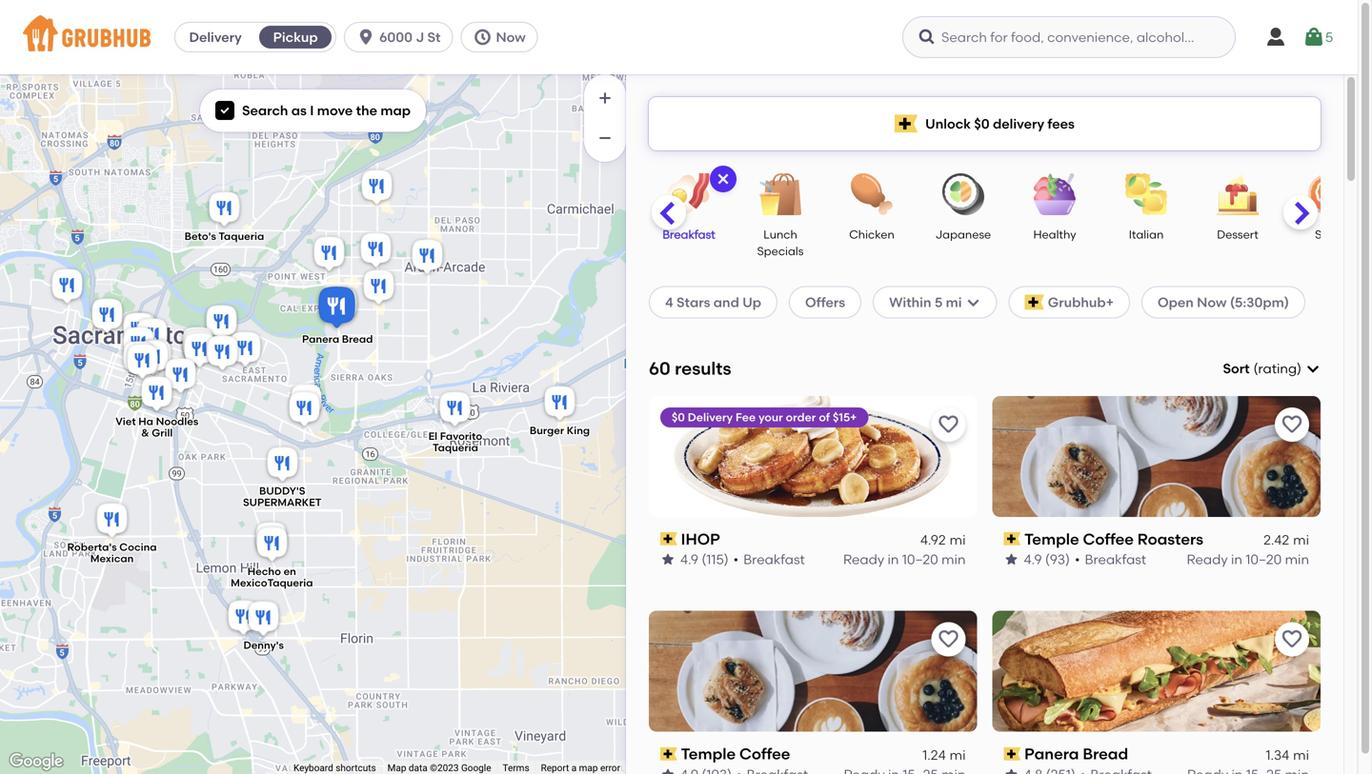 Task type: describe. For each thing, give the bounding box(es) containing it.
ihop
[[681, 530, 720, 549]]

buddy's supermarket
[[243, 485, 322, 510]]

chicken image
[[839, 173, 906, 215]]

60
[[649, 358, 671, 379]]

italian
[[1129, 228, 1164, 242]]

supermarket
[[243, 497, 322, 510]]

proceed to checkout button
[[1069, 697, 1324, 731]]

beto's taqueria
[[185, 230, 264, 243]]

grill
[[152, 427, 173, 440]]

0 horizontal spatial taqueria
[[219, 230, 264, 243]]

4.9 (115)
[[681, 552, 729, 568]]

lunch specials
[[757, 228, 804, 258]]

map data ©2023 google
[[388, 763, 491, 775]]

keyboard shortcuts
[[294, 763, 376, 775]]

keyboard
[[294, 763, 333, 775]]

j
[[416, 29, 424, 45]]

burger king image
[[541, 384, 579, 426]]

fees
[[1048, 116, 1075, 132]]

lighthouse market & deli image
[[48, 266, 86, 308]]

dessert image
[[1205, 173, 1272, 215]]

mi for panera bread
[[1294, 748, 1310, 764]]

6000
[[379, 29, 413, 45]]

buddy's supermarket image
[[264, 445, 302, 487]]

proceed to checkout
[[1127, 706, 1266, 722]]

the
[[356, 102, 377, 119]]

min for ihop
[[942, 552, 966, 568]]

shortcuts
[[336, 763, 376, 775]]

6000 j st button
[[344, 22, 461, 52]]

$15+
[[833, 411, 857, 424]]

move
[[317, 102, 353, 119]]

as
[[291, 102, 307, 119]]

a
[[572, 763, 577, 775]]

proceed
[[1127, 706, 1182, 722]]

mimi's cafe image
[[310, 234, 348, 276]]

pickup
[[273, 29, 318, 45]]

bober tea & coffee image
[[133, 316, 171, 358]]

map
[[388, 763, 406, 775]]

grubhub+
[[1048, 294, 1114, 311]]

0 horizontal spatial breakfast
[[663, 228, 716, 242]]

viet ha noodles & grill image
[[138, 374, 176, 416]]

capitol garage coffee image
[[122, 310, 160, 352]]

pickup button
[[256, 22, 336, 52]]

2.42
[[1264, 532, 1290, 549]]

subscription pass image for temple coffee
[[661, 748, 677, 762]]

panera bread image
[[314, 284, 360, 334]]

soup
[[1315, 228, 1344, 242]]

google image
[[5, 750, 68, 775]]

minus icon image
[[596, 129, 615, 148]]

star icon image for temple coffee
[[661, 768, 676, 775]]

panera bread inside the map "region"
[[302, 333, 373, 346]]

1 vertical spatial panera
[[1025, 746, 1079, 764]]

temple for temple coffee
[[681, 746, 736, 764]]

4.9 for temple coffee roasters
[[1024, 552, 1042, 568]]

delivery inside button
[[189, 29, 242, 45]]

now inside button
[[496, 29, 526, 45]]

within 5 mi
[[889, 294, 962, 311]]

temple coffee roasters
[[1025, 530, 1204, 549]]

5 inside button
[[1326, 29, 1334, 45]]

1 vertical spatial now
[[1197, 294, 1227, 311]]

pita pit image
[[285, 389, 324, 431]]

roberta's
[[67, 542, 117, 554]]

in for temple coffee roasters
[[1232, 552, 1243, 568]]

svg image inside 6000 j st button
[[357, 28, 376, 47]]

2.42 mi
[[1264, 532, 1310, 549]]

svg image inside field
[[1306, 361, 1321, 377]]

results
[[675, 358, 732, 379]]

ihop image
[[224, 598, 263, 640]]

dessert
[[1217, 228, 1259, 242]]

the coconut fulton image
[[358, 167, 396, 209]]

10–20 for temple coffee roasters
[[1246, 552, 1282, 568]]

to
[[1185, 706, 1199, 722]]

svg image inside now button
[[473, 28, 492, 47]]

temple coffee image
[[226, 329, 265, 371]]

st
[[427, 29, 441, 45]]

&
[[141, 427, 149, 440]]

1 horizontal spatial $0
[[975, 116, 990, 132]]

taco bell image
[[408, 237, 447, 279]]

report a map error
[[541, 763, 621, 775]]

$0 delivery fee your order of $15+
[[672, 411, 857, 424]]

panera bread logo image
[[993, 612, 1321, 733]]

viet ha noodles & grill
[[116, 415, 198, 440]]

burger king el favorito taqueria
[[429, 425, 590, 455]]

buddy's
[[259, 485, 305, 498]]

beto's
[[185, 230, 216, 243]]

temple coffee roasters image
[[162, 356, 200, 398]]

chicken
[[849, 228, 895, 242]]

new kathmandu kitchen image
[[204, 333, 242, 375]]

save this restaurant image for panera bread
[[1281, 629, 1304, 652]]

sort ( rating )
[[1223, 361, 1302, 377]]

lunch
[[764, 228, 798, 242]]

in for ihop
[[888, 552, 899, 568]]

panera inside the map "region"
[[302, 333, 339, 346]]

• for ihop
[[734, 552, 739, 568]]

within
[[889, 294, 932, 311]]

cafeteria15l image
[[120, 310, 158, 352]]

svg image inside 5 button
[[1303, 26, 1326, 49]]

beto's taqueria image
[[205, 189, 244, 231]]

mi for temple coffee roasters
[[1294, 532, 1310, 549]]

error
[[600, 763, 621, 775]]

1.34
[[1266, 748, 1290, 764]]

1 horizontal spatial delivery
[[688, 411, 733, 424]]

1.34 mi
[[1266, 748, 1310, 764]]

offers
[[805, 294, 846, 311]]

fit eats image
[[120, 325, 158, 366]]

report a map error link
[[541, 763, 621, 775]]

breakfast image
[[656, 173, 723, 215]]

unlock $0 delivery fees
[[926, 116, 1075, 132]]

0 horizontal spatial 5
[[935, 294, 943, 311]]

mi for ihop
[[950, 532, 966, 549]]

taqueria inside burger king el favorito taqueria
[[433, 442, 478, 455]]

• breakfast for temple coffee roasters
[[1075, 552, 1147, 568]]

cocina
[[119, 542, 157, 554]]

king
[[567, 425, 590, 437]]

4.92
[[921, 532, 946, 549]]

los inmortales taqueria image
[[357, 230, 395, 272]]

gondo fusion image
[[287, 382, 326, 424]]

6000 j st
[[379, 29, 441, 45]]

t% midtown image
[[123, 342, 162, 384]]

mexican
[[90, 553, 134, 566]]

jamba juice image
[[88, 296, 126, 338]]

1 horizontal spatial svg image
[[918, 28, 937, 47]]

4.9 for ihop
[[681, 552, 699, 568]]

order
[[786, 411, 816, 424]]

ready in 10–20 min for temple coffee roasters
[[1187, 552, 1310, 568]]

cracker barrel image
[[323, 285, 361, 327]]

delivery button
[[175, 22, 256, 52]]

ready in 10–20 min for ihop
[[844, 552, 966, 568]]



Task type: vqa. For each thing, say whether or not it's contained in the screenshot.
THE "PLUS ICON"
yes



Task type: locate. For each thing, give the bounding box(es) containing it.
svg image left 6000
[[357, 28, 376, 47]]

)
[[1297, 361, 1302, 377]]

1 horizontal spatial breakfast
[[744, 552, 805, 568]]

1 horizontal spatial now
[[1197, 294, 1227, 311]]

1 horizontal spatial bread
[[1083, 746, 1129, 764]]

2 subscription pass image from the left
[[1004, 533, 1021, 546]]

1 vertical spatial $0
[[672, 411, 685, 424]]

1 horizontal spatial grubhub plus flag logo image
[[1025, 295, 1044, 310]]

mi for temple coffee
[[950, 748, 966, 764]]

1 vertical spatial save this restaurant image
[[937, 629, 960, 652]]

grubhub plus flag logo image left unlock
[[895, 115, 918, 133]]

la fiesta taqueria image
[[181, 330, 219, 372]]

0 vertical spatial grubhub plus flag logo image
[[895, 115, 918, 133]]

specials
[[757, 244, 804, 258]]

panera bread down 'proceed'
[[1025, 746, 1129, 764]]

terms link
[[503, 763, 530, 775]]

2 min from the left
[[1285, 552, 1310, 568]]

4.9 (93)
[[1024, 552, 1070, 568]]

subscription pass image for panera bread
[[1004, 748, 1021, 762]]

star icon image for panera bread
[[1004, 768, 1019, 775]]

breakfast down temple coffee roasters
[[1085, 552, 1147, 568]]

1 horizontal spatial map
[[579, 763, 598, 775]]

1 horizontal spatial panera bread
[[1025, 746, 1129, 764]]

data
[[409, 763, 428, 775]]

2 subscription pass image from the left
[[1004, 748, 1021, 762]]

0 vertical spatial temple
[[1025, 530, 1080, 549]]

1 horizontal spatial •
[[1075, 552, 1080, 568]]

breakfast
[[663, 228, 716, 242], [744, 552, 805, 568], [1085, 552, 1147, 568]]

1 horizontal spatial 4.9
[[1024, 552, 1042, 568]]

60 results
[[649, 358, 732, 379]]

map right the a in the bottom left of the page
[[579, 763, 598, 775]]

unlock
[[926, 116, 971, 132]]

(5:30pm)
[[1230, 294, 1290, 311]]

grubhub plus flag logo image for unlock $0 delivery fees
[[895, 115, 918, 133]]

ready in 10–20 min down the 4.92 at the right of page
[[844, 552, 966, 568]]

0 horizontal spatial panera bread
[[302, 333, 373, 346]]

taqueria right beto's
[[219, 230, 264, 243]]

0 horizontal spatial coffee
[[740, 746, 791, 764]]

1 horizontal spatial ready in 10–20 min
[[1187, 552, 1310, 568]]

1 vertical spatial 5
[[935, 294, 943, 311]]

1 horizontal spatial temple
[[1025, 530, 1080, 549]]

• breakfast for ihop
[[734, 552, 805, 568]]

noodles
[[156, 415, 198, 428]]

1 vertical spatial bread
[[1083, 746, 1129, 764]]

open
[[1158, 294, 1194, 311]]

subscription pass image right 1.24 mi
[[1004, 748, 1021, 762]]

2 10–20 from the left
[[1246, 552, 1282, 568]]

1 save this restaurant image from the top
[[1281, 413, 1304, 436]]

delivery left fee
[[688, 411, 733, 424]]

keyboard shortcuts button
[[294, 762, 376, 775]]

0 horizontal spatial subscription pass image
[[661, 533, 677, 546]]

0 horizontal spatial panera
[[302, 333, 339, 346]]

main navigation navigation
[[0, 0, 1358, 74]]

california burrito image
[[360, 267, 398, 309]]

1 subscription pass image from the left
[[661, 533, 677, 546]]

save this restaurant button for temple coffee roasters
[[1275, 408, 1310, 442]]

breakfast down breakfast "image"
[[663, 228, 716, 242]]

1 horizontal spatial ready
[[1187, 552, 1228, 568]]

Search for food, convenience, alcohol... search field
[[903, 16, 1236, 58]]

0 horizontal spatial •
[[734, 552, 739, 568]]

report
[[541, 763, 569, 775]]

ready in 10–20 min
[[844, 552, 966, 568], [1187, 552, 1310, 568]]

1 horizontal spatial 5
[[1326, 29, 1334, 45]]

0 vertical spatial coffee
[[1083, 530, 1134, 549]]

japanese image
[[930, 173, 997, 215]]

0 vertical spatial save this restaurant image
[[937, 413, 960, 436]]

ha
[[138, 415, 153, 428]]

map right the the
[[381, 102, 411, 119]]

terms
[[503, 763, 530, 775]]

star icon image for ihop
[[661, 552, 676, 568]]

0 horizontal spatial $0
[[672, 411, 685, 424]]

10–20 down 2.42
[[1246, 552, 1282, 568]]

panera
[[302, 333, 339, 346], [1025, 746, 1079, 764]]

breakfast for temple coffee roasters
[[1085, 552, 1147, 568]]

burger
[[530, 425, 564, 437]]

1 subscription pass image from the left
[[661, 748, 677, 762]]

(93)
[[1046, 552, 1070, 568]]

0 vertical spatial 5
[[1326, 29, 1334, 45]]

roberta's cocina mexican hecho en mexicotaqueria
[[67, 542, 313, 590]]

• for temple coffee roasters
[[1075, 552, 1080, 568]]

$0 right unlock
[[975, 116, 990, 132]]

0 horizontal spatial temple
[[681, 746, 736, 764]]

delivery left pickup button in the top left of the page
[[189, 29, 242, 45]]

now right the open
[[1197, 294, 1227, 311]]

©2023
[[430, 763, 459, 775]]

mi right the 4.92 at the right of page
[[950, 532, 966, 549]]

checkout
[[1202, 706, 1266, 722]]

bread
[[342, 333, 373, 346], [1083, 746, 1129, 764]]

(115)
[[702, 552, 729, 568]]

now button
[[461, 22, 546, 52]]

0 horizontal spatial map
[[381, 102, 411, 119]]

10–20
[[902, 552, 939, 568], [1246, 552, 1282, 568]]

1 horizontal spatial 10–20
[[1246, 552, 1282, 568]]

1 vertical spatial taqueria
[[433, 442, 478, 455]]

4.9 left (93)
[[1024, 552, 1042, 568]]

roasters
[[1138, 530, 1204, 549]]

pressed retail image
[[120, 339, 158, 381]]

1 min from the left
[[942, 552, 966, 568]]

1 10–20 from the left
[[902, 552, 939, 568]]

breakfast for ihop
[[744, 552, 805, 568]]

ready for ihop
[[844, 552, 885, 568]]

del taco image
[[180, 327, 218, 369]]

panera bread
[[302, 333, 373, 346], [1025, 746, 1129, 764]]

0 horizontal spatial delivery
[[189, 29, 242, 45]]

1 horizontal spatial subscription pass image
[[1004, 533, 1021, 546]]

1 ready in 10–20 min from the left
[[844, 552, 966, 568]]

0 vertical spatial bread
[[342, 333, 373, 346]]

0 vertical spatial delivery
[[189, 29, 242, 45]]

of
[[819, 411, 830, 424]]

1 horizontal spatial • breakfast
[[1075, 552, 1147, 568]]

taqueria down el favorito taqueria image
[[433, 442, 478, 455]]

breakfast right (115)
[[744, 552, 805, 568]]

svg image
[[1265, 26, 1288, 49], [1303, 26, 1326, 49], [473, 28, 492, 47], [219, 105, 231, 116], [716, 172, 731, 187], [966, 295, 981, 310]]

delivery
[[993, 116, 1045, 132]]

coffee for temple coffee roasters
[[1083, 530, 1134, 549]]

save this restaurant button for panera bread
[[1275, 623, 1310, 657]]

subscription pass image left temple coffee
[[661, 748, 677, 762]]

5 button
[[1303, 20, 1334, 54]]

min for temple coffee roasters
[[1285, 552, 1310, 568]]

map region
[[0, 0, 690, 775]]

temple coffee
[[681, 746, 791, 764]]

save this restaurant image
[[937, 413, 960, 436], [937, 629, 960, 652]]

0 vertical spatial panera bread
[[302, 333, 373, 346]]

None field
[[1223, 359, 1321, 379]]

1 • breakfast from the left
[[734, 552, 805, 568]]

1 vertical spatial save this restaurant image
[[1281, 629, 1304, 652]]

now
[[496, 29, 526, 45], [1197, 294, 1227, 311]]

2 in from the left
[[1232, 552, 1243, 568]]

0 horizontal spatial 4.9
[[681, 552, 699, 568]]

none field containing sort
[[1223, 359, 1321, 379]]

mi right 2.42
[[1294, 532, 1310, 549]]

4
[[665, 294, 674, 311]]

4.9
[[681, 552, 699, 568], [1024, 552, 1042, 568]]

• breakfast down temple coffee roasters
[[1075, 552, 1147, 568]]

1 4.9 from the left
[[681, 552, 699, 568]]

save this restaurant button for temple coffee
[[932, 623, 966, 657]]

0 vertical spatial now
[[496, 29, 526, 45]]

chitas taqueria image
[[134, 338, 172, 380]]

subway® image
[[137, 337, 175, 379]]

ihop logo image
[[649, 396, 977, 517]]

4.92 mi
[[921, 532, 966, 549]]

10–20 down the 4.92 at the right of page
[[902, 552, 939, 568]]

• breakfast
[[734, 552, 805, 568], [1075, 552, 1147, 568]]

0 horizontal spatial min
[[942, 552, 966, 568]]

mi right 1.24 at bottom
[[950, 748, 966, 764]]

star icon image for temple coffee roasters
[[1004, 552, 1019, 568]]

0 horizontal spatial ready in 10–20 min
[[844, 552, 966, 568]]

1 horizontal spatial in
[[1232, 552, 1243, 568]]

subscription pass image for ihop
[[661, 533, 677, 546]]

the original mels image
[[179, 325, 217, 366]]

0 vertical spatial panera
[[302, 333, 339, 346]]

0 horizontal spatial svg image
[[357, 28, 376, 47]]

1 in from the left
[[888, 552, 899, 568]]

1 vertical spatial panera bread
[[1025, 746, 1129, 764]]

0 horizontal spatial ready
[[844, 552, 885, 568]]

wienerschnitzel image
[[252, 520, 290, 562]]

0 horizontal spatial • breakfast
[[734, 552, 805, 568]]

coffee for temple coffee
[[740, 746, 791, 764]]

2 horizontal spatial breakfast
[[1085, 552, 1147, 568]]

your
[[759, 411, 783, 424]]

0 horizontal spatial 10–20
[[902, 552, 939, 568]]

0 horizontal spatial grubhub plus flag logo image
[[895, 115, 918, 133]]

in
[[888, 552, 899, 568], [1232, 552, 1243, 568]]

grubhub plus flag logo image left grubhub+
[[1025, 295, 1044, 310]]

rating
[[1259, 361, 1297, 377]]

sort
[[1223, 361, 1250, 377]]

$0 down 60 results
[[672, 411, 685, 424]]

up
[[743, 294, 762, 311]]

subscription pass image for temple coffee roasters
[[1004, 533, 1021, 546]]

1 vertical spatial delivery
[[688, 411, 733, 424]]

plus icon image
[[596, 89, 615, 108]]

1 • from the left
[[734, 552, 739, 568]]

subscription pass image
[[661, 748, 677, 762], [1004, 748, 1021, 762]]

grubhub plus flag logo image
[[895, 115, 918, 133], [1025, 295, 1044, 310]]

svg image up unlock
[[918, 28, 937, 47]]

1.24
[[923, 748, 946, 764]]

mi right '1.34'
[[1294, 748, 1310, 764]]

1 vertical spatial coffee
[[740, 746, 791, 764]]

• right (115)
[[734, 552, 739, 568]]

ready in 10–20 min down 2.42
[[1187, 552, 1310, 568]]

viet
[[116, 415, 136, 428]]

el favorito taqueria image
[[436, 389, 474, 431]]

5
[[1326, 29, 1334, 45], [935, 294, 943, 311]]

• right (93)
[[1075, 552, 1080, 568]]

bread down cracker barrel "image"
[[342, 333, 373, 346]]

mexicotaqueria
[[231, 577, 313, 590]]

star icon image
[[661, 552, 676, 568], [1004, 552, 1019, 568], [661, 768, 676, 775], [1004, 768, 1019, 775]]

google
[[461, 763, 491, 775]]

4 stars and up
[[665, 294, 762, 311]]

0 horizontal spatial bread
[[342, 333, 373, 346]]

el
[[429, 430, 438, 443]]

1 horizontal spatial min
[[1285, 552, 1310, 568]]

1 vertical spatial temple
[[681, 746, 736, 764]]

healthy image
[[1022, 173, 1089, 215]]

stars
[[677, 294, 711, 311]]

ready
[[844, 552, 885, 568], [1187, 552, 1228, 568]]

2 4.9 from the left
[[1024, 552, 1042, 568]]

svg image
[[357, 28, 376, 47], [918, 28, 937, 47], [1306, 361, 1321, 377]]

ready for temple coffee roasters
[[1187, 552, 1228, 568]]

1 horizontal spatial subscription pass image
[[1004, 748, 1021, 762]]

roberta's cocina mexican image
[[93, 501, 131, 543]]

grubhub plus flag logo image for grubhub+
[[1025, 295, 1044, 310]]

0 horizontal spatial in
[[888, 552, 899, 568]]

1 horizontal spatial panera
[[1025, 746, 1079, 764]]

search
[[242, 102, 288, 119]]

subscription pass image right 4.92 mi
[[1004, 533, 1021, 546]]

denny's image
[[244, 599, 283, 641]]

subscription pass image
[[661, 533, 677, 546], [1004, 533, 1021, 546]]

1 vertical spatial grubhub plus flag logo image
[[1025, 295, 1044, 310]]

panera bread down cracker barrel "image"
[[302, 333, 373, 346]]

min down 2.42 mi
[[1285, 552, 1310, 568]]

denny's
[[244, 640, 284, 653]]

and
[[714, 294, 740, 311]]

1 save this restaurant image from the top
[[937, 413, 960, 436]]

1 ready from the left
[[844, 552, 885, 568]]

subscription pass image left 'ihop'
[[661, 533, 677, 546]]

lunch specials image
[[747, 173, 814, 215]]

map
[[381, 102, 411, 119], [579, 763, 598, 775]]

1.24 mi
[[923, 748, 966, 764]]

2 • from the left
[[1075, 552, 1080, 568]]

now right st
[[496, 29, 526, 45]]

italian image
[[1113, 173, 1180, 215]]

delivery
[[189, 29, 242, 45], [688, 411, 733, 424]]

10–20 for ihop
[[902, 552, 939, 568]]

save this restaurant image
[[1281, 413, 1304, 436], [1281, 629, 1304, 652]]

2 ready from the left
[[1187, 552, 1228, 568]]

bread inside the map "region"
[[342, 333, 373, 346]]

hecho en mexicotaqueria image
[[253, 525, 291, 567]]

2 • breakfast from the left
[[1075, 552, 1147, 568]]

2 ready in 10–20 min from the left
[[1187, 552, 1310, 568]]

fee
[[736, 411, 756, 424]]

min
[[942, 552, 966, 568], [1285, 552, 1310, 568]]

0 vertical spatial map
[[381, 102, 411, 119]]

save this restaurant image for temple coffee roasters
[[1281, 413, 1304, 436]]

bread down 'proceed'
[[1083, 746, 1129, 764]]

svg image right )
[[1306, 361, 1321, 377]]

0 vertical spatial save this restaurant image
[[1281, 413, 1304, 436]]

favorito
[[440, 430, 483, 443]]

1 vertical spatial map
[[579, 763, 598, 775]]

temple for temple coffee roasters
[[1025, 530, 1080, 549]]

en
[[284, 566, 296, 579]]

min down 4.92 mi
[[942, 552, 966, 568]]

0 vertical spatial taqueria
[[219, 230, 264, 243]]

0 horizontal spatial now
[[496, 29, 526, 45]]

4.9 down 'ihop'
[[681, 552, 699, 568]]

• breakfast right (115)
[[734, 552, 805, 568]]

2 horizontal spatial svg image
[[1306, 361, 1321, 377]]

temple coffee roasters logo image
[[993, 396, 1321, 517]]

roxie deli & barbeque image
[[203, 303, 241, 345]]

coffee
[[1083, 530, 1134, 549], [740, 746, 791, 764]]

1 horizontal spatial taqueria
[[433, 442, 478, 455]]

2 save this restaurant image from the top
[[937, 629, 960, 652]]

mi right within
[[946, 294, 962, 311]]

0 vertical spatial $0
[[975, 116, 990, 132]]

temple coffee logo image
[[649, 612, 977, 733]]

1 horizontal spatial coffee
[[1083, 530, 1134, 549]]

2 save this restaurant image from the top
[[1281, 629, 1304, 652]]

0 horizontal spatial subscription pass image
[[661, 748, 677, 762]]

hecho
[[248, 566, 281, 579]]



